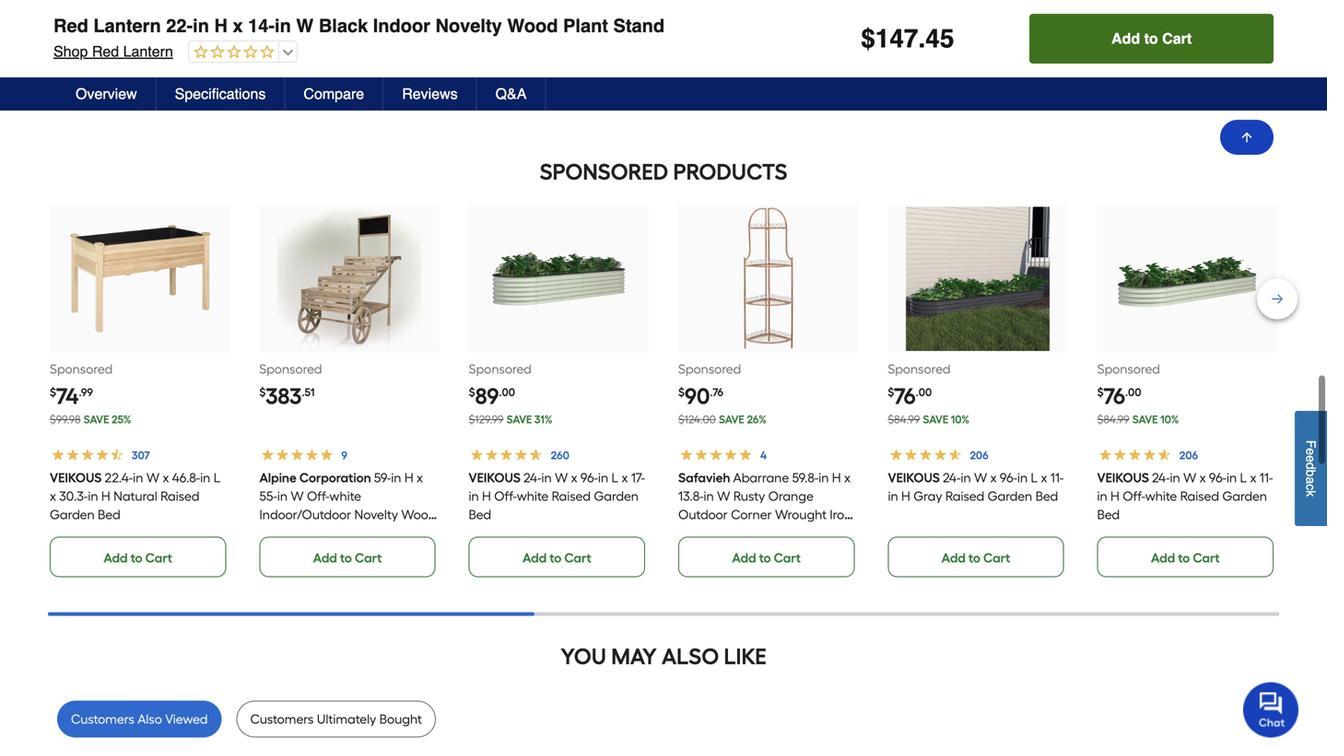 Task type: describe. For each thing, give the bounding box(es) containing it.
c
[[1304, 484, 1319, 491]]

plant inside '59-in h x 55-in w off-white indoor/outdoor novelty wood plant stand'
[[259, 526, 289, 541]]

$ for 22.4-in w x 46.8-in l x 30.3-in h natural raised garden bed
[[50, 386, 56, 399]]

add to cart link for 24-in w x 96-in l x 11- in h off-white raised garden bed
[[1098, 537, 1274, 578]]

save for 24-in w x 96-in l x 11- in h off-white raised garden bed
[[1133, 413, 1158, 427]]

45
[[926, 24, 955, 53]]

bed inside 24-in w x 96-in l x 11- in h gray raised garden bed
[[1036, 489, 1059, 504]]

$ for abarrane 59.8-in h x 13.8-in w rusty orange outdoor corner wrought iron plant stand
[[679, 386, 685, 399]]

indoor/outdoor
[[259, 507, 351, 523]]

h inside 24-in w x 96-in l x 11- in h off-white raised garden bed
[[1111, 489, 1120, 504]]

w inside 24-in w x 96-in l x 11- in h off-white raised garden bed
[[1184, 470, 1197, 486]]

w inside '59-in h x 55-in w off-white indoor/outdoor novelty wood plant stand'
[[291, 489, 304, 504]]

13.8-
[[679, 489, 704, 504]]

f
[[1304, 440, 1319, 448]]

.00 for 24-in w x 96-in l x 11- in h off-white raised garden bed
[[1126, 386, 1142, 399]]

iron
[[830, 507, 852, 523]]

.51
[[302, 386, 315, 399]]

community q & a
[[68, 49, 257, 74]]

30.3-
[[59, 489, 88, 504]]

customers for customers ultimately bought
[[250, 712, 314, 728]]

f e e d b a c k button
[[1295, 411, 1328, 526]]

alpine corporation 59-in h x 55-in w off-white indoor/outdoor novelty wood plant stand image
[[277, 207, 421, 351]]

74
[[56, 383, 79, 410]]

chat invite button image
[[1244, 682, 1300, 738]]

k
[[1304, 491, 1319, 497]]

indoor
[[373, 15, 431, 36]]

wrought
[[775, 507, 827, 523]]

to for 24-in w x 96-in l x 11- in h off-white raised garden bed
[[1179, 551, 1191, 566]]

59-in h x 55-in w off-white indoor/outdoor novelty wood plant stand
[[259, 470, 436, 541]]

1 horizontal spatial stand
[[614, 15, 665, 36]]

.00 for 24-in w x 96-in l x 17- in h off-white raised garden bed
[[499, 386, 515, 399]]

ultimately
[[317, 712, 376, 728]]

add to cart link for 22.4-in w x 46.8-in l x 30.3-in h natural raised garden bed
[[50, 537, 226, 578]]

add for abarrane 59.8-in h x 13.8-in w rusty orange outdoor corner wrought iron plant stand
[[732, 551, 757, 566]]

products
[[674, 159, 788, 185]]

to for 22.4-in w x 46.8-in l x 30.3-in h natural raised garden bed
[[131, 551, 143, 566]]

outdoor
[[679, 507, 728, 523]]

10% for raised
[[951, 413, 970, 427]]

sponsored for 59-in h x 55-in w off-white indoor/outdoor novelty wood plant stand
[[259, 362, 322, 377]]

$ inside $ 383 .51
[[259, 386, 266, 399]]

24-in w x 96-in l x 11- in h off-white raised garden bed
[[1098, 470, 1274, 523]]

to inside 'button'
[[1145, 30, 1159, 47]]

reviews button
[[384, 77, 477, 111]]

l for 24-in w x 96-in l x 11- in h gray raised garden bed
[[1031, 470, 1038, 486]]

veikous for 24-in w x 96-in l x 17- in h off-white raised garden bed
[[469, 470, 521, 486]]

orange
[[769, 489, 814, 504]]

chevron down image
[[1241, 52, 1259, 71]]

.99
[[79, 386, 93, 399]]

10% for white
[[1161, 413, 1180, 427]]

0 vertical spatial lantern
[[93, 15, 161, 36]]

add to cart link for 24-in w x 96-in l x 17- in h off-white raised garden bed
[[469, 537, 645, 578]]

add to cart for 24-in w x 96-in l x 17- in h off-white raised garden bed
[[523, 551, 592, 566]]

1 vertical spatial also
[[138, 712, 162, 728]]

compare
[[304, 85, 364, 102]]

cart for abarrane 59.8-in h x 13.8-in w rusty orange outdoor corner wrought iron plant stand
[[774, 551, 801, 566]]

add to cart for abarrane 59.8-in h x 13.8-in w rusty orange outdoor corner wrought iron plant stand
[[732, 551, 801, 566]]

d
[[1304, 463, 1319, 470]]

sponsored products
[[540, 159, 788, 185]]

h inside 24-in w x 96-in l x 17- in h off-white raised garden bed
[[482, 489, 491, 504]]

$ 74 .99
[[50, 383, 93, 410]]

off- for 89
[[495, 489, 517, 504]]

rusty
[[734, 489, 765, 504]]

.76
[[710, 386, 724, 399]]

a
[[241, 49, 257, 74]]

veikous 24-in w x 96-in l x 11-in h off-white raised garden bed image
[[1116, 207, 1260, 351]]

alpine
[[259, 470, 297, 486]]

customers ultimately bought
[[250, 712, 422, 728]]

h inside 24-in w x 96-in l x 11- in h gray raised garden bed
[[902, 489, 911, 504]]

veikous 24-in w x 96-in l x 17-in h off-white raised garden bed image
[[487, 207, 631, 351]]

add to cart for 24-in w x 96-in l x 11- in h gray raised garden bed
[[942, 551, 1011, 566]]

w inside abarrane 59.8-in h x 13.8-in w rusty orange outdoor corner wrought iron plant stand
[[717, 489, 731, 504]]

safavieh abarrane 59.8-in h x 13.8-in w rusty orange outdoor corner wrought iron plant stand image
[[697, 207, 841, 351]]

sponsored for 24-in w x 96-in l x 11- in h off-white raised garden bed
[[1098, 362, 1161, 377]]

q&a button
[[477, 77, 546, 111]]

corner
[[731, 507, 772, 523]]

viewed
[[165, 712, 208, 728]]

veikous 24-in w x 96-in l x 11-in h gray raised garden bed image
[[906, 207, 1050, 351]]

76 for 24-in w x 96-in l x 11- in h gray raised garden bed
[[895, 383, 916, 410]]

shop
[[53, 43, 88, 60]]

corporation
[[299, 470, 371, 486]]

wood inside '59-in h x 55-in w off-white indoor/outdoor novelty wood plant stand'
[[401, 507, 436, 523]]

$ 89 .00
[[469, 383, 515, 410]]

sponsored inside southdeep products heading
[[540, 159, 669, 185]]

abarrane 59.8-in h x 13.8-in w rusty orange outdoor corner wrought iron plant stand
[[679, 470, 852, 541]]

off- inside '59-in h x 55-in w off-white indoor/outdoor novelty wood plant stand'
[[307, 489, 329, 504]]

natural
[[113, 489, 157, 504]]

22.4-
[[105, 470, 133, 486]]

sponsored for abarrane 59.8-in h x 13.8-in w rusty orange outdoor corner wrought iron plant stand
[[679, 362, 741, 377]]

cart for 24-in w x 96-in l x 17- in h off-white raised garden bed
[[565, 551, 592, 566]]

specifications
[[175, 85, 266, 102]]

garden inside 24-in w x 96-in l x 17- in h off-white raised garden bed
[[594, 489, 639, 504]]

reviews
[[402, 85, 458, 102]]

veikous for 24-in w x 96-in l x 11- in h gray raised garden bed
[[888, 470, 940, 486]]

black
[[319, 15, 368, 36]]

1 vertical spatial red
[[92, 43, 119, 60]]

w inside 22.4-in w x 46.8-in l x 30.3-in h natural raised garden bed
[[146, 470, 160, 486]]

96- for 24-in w x 96-in l x 11- in h gray raised garden bed
[[1000, 470, 1018, 486]]

.00 for 24-in w x 96-in l x 11- in h gray raised garden bed
[[916, 386, 932, 399]]

17-
[[632, 470, 645, 486]]

compare button
[[285, 77, 384, 111]]

$99.98 save 25%
[[50, 413, 131, 427]]

h inside 22.4-in w x 46.8-in l x 30.3-in h natural raised garden bed
[[101, 489, 110, 504]]

garden inside 22.4-in w x 46.8-in l x 30.3-in h natural raised garden bed
[[50, 507, 95, 523]]

&
[[219, 49, 235, 74]]

q
[[196, 49, 213, 74]]

$84.99 for 24-in w x 96-in l x 11- in h off-white raised garden bed
[[1098, 413, 1130, 427]]

arrow up image
[[1240, 130, 1255, 145]]

raised inside 24-in w x 96-in l x 11- in h off-white raised garden bed
[[1181, 489, 1220, 504]]

to for 24-in w x 96-in l x 11- in h gray raised garden bed
[[969, 551, 981, 566]]

add for 24-in w x 96-in l x 11- in h off-white raised garden bed
[[1152, 551, 1176, 566]]

$124.00 save 26%
[[679, 413, 767, 427]]

w inside 24-in w x 96-in l x 11- in h gray raised garden bed
[[974, 470, 988, 486]]

shop red lantern
[[53, 43, 173, 60]]

overview
[[76, 85, 137, 102]]

like
[[724, 644, 767, 670]]

q&a
[[496, 85, 527, 102]]

customers also viewed
[[71, 712, 208, 728]]

l for 24-in w x 96-in l x 17- in h off-white raised garden bed
[[612, 470, 619, 486]]

save for 24-in w x 96-in l x 17- in h off-white raised garden bed
[[507, 413, 532, 427]]

x inside abarrane 59.8-in h x 13.8-in w rusty orange outdoor corner wrought iron plant stand
[[844, 470, 851, 486]]

22-
[[166, 15, 193, 36]]

11- for 24-in w x 96-in l x 11- in h gray raised garden bed
[[1051, 470, 1064, 486]]

$129.99
[[469, 413, 504, 427]]

add to cart for 24-in w x 96-in l x 11- in h off-white raised garden bed
[[1152, 551, 1220, 566]]

stand inside abarrane 59.8-in h x 13.8-in w rusty orange outdoor corner wrought iron plant stand
[[712, 526, 747, 541]]



Task type: locate. For each thing, give the bounding box(es) containing it.
garden
[[594, 489, 639, 504], [988, 489, 1033, 504], [1223, 489, 1268, 504], [50, 507, 95, 523]]

save inside the 89 "list item"
[[507, 413, 532, 427]]

24-
[[524, 470, 542, 486], [943, 470, 961, 486], [1153, 470, 1171, 486]]

off- inside 24-in w x 96-in l x 17- in h off-white raised garden bed
[[495, 489, 517, 504]]

14-
[[248, 15, 275, 36]]

2 $84.99 save 10% from the left
[[1098, 413, 1180, 427]]

garden inside 24-in w x 96-in l x 11- in h gray raised garden bed
[[988, 489, 1033, 504]]

147
[[876, 24, 919, 53]]

also left "viewed"
[[138, 712, 162, 728]]

3 add to cart link from the left
[[469, 537, 645, 578]]

1 horizontal spatial $84.99 save 10%
[[1098, 413, 1180, 427]]

2 $84.99 from the left
[[1098, 413, 1130, 427]]

l for 22.4-in w x 46.8-in l x 30.3-in h natural raised garden bed
[[214, 470, 221, 486]]

1 horizontal spatial plant
[[563, 15, 608, 36]]

0 horizontal spatial stand
[[293, 526, 327, 541]]

1 11- from the left
[[1051, 470, 1064, 486]]

0 horizontal spatial wood
[[401, 507, 436, 523]]

add to cart link down 24-in w x 96-in l x 11- in h gray raised garden bed
[[888, 537, 1065, 578]]

1 horizontal spatial white
[[517, 489, 549, 504]]

add to cart link
[[50, 537, 226, 578], [259, 537, 436, 578], [469, 537, 645, 578], [679, 537, 855, 578], [888, 537, 1065, 578], [1098, 537, 1274, 578]]

0 horizontal spatial customers
[[71, 712, 135, 728]]

garden right gray
[[988, 489, 1033, 504]]

0 horizontal spatial white
[[329, 489, 361, 504]]

stand
[[614, 15, 665, 36], [293, 526, 327, 541], [712, 526, 747, 541]]

3 veikous from the left
[[888, 470, 940, 486]]

lantern down 22-
[[123, 43, 173, 60]]

bed
[[1036, 489, 1059, 504], [98, 507, 121, 523], [469, 507, 492, 523], [1098, 507, 1121, 523]]

$ for 24-in w x 96-in l x 11- in h off-white raised garden bed
[[1098, 386, 1104, 399]]

1 horizontal spatial red
[[92, 43, 119, 60]]

2 76 list item from the left
[[1098, 205, 1278, 578]]

4 save from the left
[[923, 413, 949, 427]]

bought
[[380, 712, 422, 728]]

$ inside $ 90 .76
[[679, 386, 685, 399]]

5 save from the left
[[1133, 413, 1158, 427]]

add to cart link down natural
[[50, 537, 226, 578]]

0 vertical spatial wood
[[507, 15, 558, 36]]

0 horizontal spatial 96-
[[581, 470, 598, 486]]

garden left k
[[1223, 489, 1268, 504]]

garden down 30.3-
[[50, 507, 95, 523]]

1 veikous from the left
[[50, 470, 102, 486]]

$99.98
[[50, 413, 81, 427]]

cart inside 90 list item
[[774, 551, 801, 566]]

$84.99 save 10% up gray
[[888, 413, 970, 427]]

1 $84.99 from the left
[[888, 413, 920, 427]]

f e e d b a c k
[[1304, 440, 1319, 497]]

0 horizontal spatial off-
[[307, 489, 329, 504]]

bed inside 22.4-in w x 46.8-in l x 30.3-in h natural raised garden bed
[[98, 507, 121, 523]]

novelty right indoor in the left of the page
[[436, 15, 502, 36]]

2 veikous from the left
[[469, 470, 521, 486]]

24- for 24-in w x 96-in l x 11- in h off-white raised garden bed
[[1153, 470, 1171, 486]]

0 vertical spatial novelty
[[436, 15, 502, 36]]

zero stars image
[[189, 44, 275, 61]]

add for 22.4-in w x 46.8-in l x 30.3-in h natural raised garden bed
[[104, 551, 128, 566]]

4 veikous from the left
[[1098, 470, 1150, 486]]

l inside 24-in w x 96-in l x 11- in h gray raised garden bed
[[1031, 470, 1038, 486]]

2 white from the left
[[517, 489, 549, 504]]

2 10% from the left
[[1161, 413, 1180, 427]]

2 $ 76 .00 from the left
[[1098, 383, 1142, 410]]

0 horizontal spatial 11-
[[1051, 470, 1064, 486]]

overview button
[[57, 77, 156, 111]]

.
[[919, 24, 926, 53]]

3 off- from the left
[[1123, 489, 1146, 504]]

$ inside $ 89 .00
[[469, 386, 475, 399]]

1 $84.99 save 10% from the left
[[888, 413, 970, 427]]

0 horizontal spatial novelty
[[354, 507, 398, 523]]

0 horizontal spatial .00
[[499, 386, 515, 399]]

0 vertical spatial red
[[53, 15, 88, 36]]

sponsored for 24-in w x 96-in l x 17- in h off-white raised garden bed
[[469, 362, 532, 377]]

cart
[[1163, 30, 1192, 47], [145, 551, 172, 566], [355, 551, 382, 566], [565, 551, 592, 566], [774, 551, 801, 566], [984, 551, 1011, 566], [1193, 551, 1220, 566]]

save inside 90 list item
[[719, 413, 745, 427]]

customers for customers also viewed
[[71, 712, 135, 728]]

24- for 24-in w x 96-in l x 11- in h gray raised garden bed
[[943, 470, 961, 486]]

add to cart link down 24-in w x 96-in l x 11- in h off-white raised garden bed
[[1098, 537, 1274, 578]]

1 vertical spatial novelty
[[354, 507, 398, 523]]

96- for 24-in w x 96-in l x 17- in h off-white raised garden bed
[[581, 470, 598, 486]]

veikous for 22.4-in w x 46.8-in l x 30.3-in h natural raised garden bed
[[50, 470, 102, 486]]

1 horizontal spatial 11-
[[1260, 470, 1274, 486]]

$84.99 save 10% for 24-in w x 96-in l x 11- in h gray raised garden bed
[[888, 413, 970, 427]]

1 save from the left
[[84, 413, 109, 427]]

1 horizontal spatial customers
[[250, 712, 314, 728]]

save up 24-in w x 96-in l x 11- in h off-white raised garden bed
[[1133, 413, 1158, 427]]

3 l from the left
[[1031, 470, 1038, 486]]

community
[[68, 49, 190, 74]]

2 horizontal spatial .00
[[1126, 386, 1142, 399]]

l
[[214, 470, 221, 486], [612, 470, 619, 486], [1031, 470, 1038, 486], [1241, 470, 1248, 486]]

add inside 383 list item
[[313, 551, 337, 566]]

.00 inside $ 89 .00
[[499, 386, 515, 399]]

0 horizontal spatial plant
[[259, 526, 289, 541]]

3 raised from the left
[[946, 489, 985, 504]]

specifications button
[[156, 77, 285, 111]]

veikous 22.4-in w x 46.8-in l x 30.3-in h natural raised garden bed image
[[68, 207, 212, 351]]

4 l from the left
[[1241, 470, 1248, 486]]

save
[[84, 413, 109, 427], [507, 413, 532, 427], [719, 413, 745, 427], [923, 413, 949, 427], [1133, 413, 1158, 427]]

26%
[[747, 413, 767, 427]]

sponsored inside 74 list item
[[50, 362, 113, 377]]

3 24- from the left
[[1153, 470, 1171, 486]]

white for 89
[[517, 489, 549, 504]]

e up d
[[1304, 448, 1319, 455]]

1 horizontal spatial 96-
[[1000, 470, 1018, 486]]

89 list item
[[469, 205, 649, 578]]

add
[[1112, 30, 1141, 47], [104, 551, 128, 566], [313, 551, 337, 566], [523, 551, 547, 566], [732, 551, 757, 566], [942, 551, 966, 566], [1152, 551, 1176, 566]]

10% up 24-in w x 96-in l x 11- in h off-white raised garden bed
[[1161, 413, 1180, 427]]

90
[[685, 383, 710, 410]]

89
[[475, 383, 499, 410]]

sponsored for 24-in w x 96-in l x 11- in h gray raised garden bed
[[888, 362, 951, 377]]

to for 24-in w x 96-in l x 17- in h off-white raised garden bed
[[550, 551, 562, 566]]

2 off- from the left
[[495, 489, 517, 504]]

0 horizontal spatial 76
[[895, 383, 916, 410]]

safavieh
[[679, 470, 731, 486]]

383
[[266, 383, 302, 410]]

save for abarrane 59.8-in h x 13.8-in w rusty orange outdoor corner wrought iron plant stand
[[719, 413, 745, 427]]

5 add to cart link from the left
[[888, 537, 1065, 578]]

2 customers from the left
[[250, 712, 314, 728]]

2 horizontal spatial white
[[1146, 489, 1178, 504]]

cart for 24-in w x 96-in l x 11- in h off-white raised garden bed
[[1193, 551, 1220, 566]]

3 .00 from the left
[[1126, 386, 1142, 399]]

76 list item
[[888, 205, 1068, 578], [1098, 205, 1278, 578]]

1 horizontal spatial .00
[[916, 386, 932, 399]]

6 add to cart link from the left
[[1098, 537, 1274, 578]]

1 .00 from the left
[[499, 386, 515, 399]]

1 horizontal spatial 76
[[1104, 383, 1126, 410]]

sponsored inside 383 list item
[[259, 362, 322, 377]]

raised inside 24-in w x 96-in l x 17- in h off-white raised garden bed
[[552, 489, 591, 504]]

2 l from the left
[[612, 470, 619, 486]]

save for 22.4-in w x 46.8-in l x 30.3-in h natural raised garden bed
[[84, 413, 109, 427]]

$84.99 save 10% up 24-in w x 96-in l x 11- in h off-white raised garden bed
[[1098, 413, 1180, 427]]

x inside '59-in h x 55-in w off-white indoor/outdoor novelty wood plant stand'
[[417, 470, 423, 486]]

$124.00
[[679, 413, 716, 427]]

add to cart link down 24-in w x 96-in l x 17- in h off-white raised garden bed
[[469, 537, 645, 578]]

add to cart link for 59-in h x 55-in w off-white indoor/outdoor novelty wood plant stand
[[259, 537, 436, 578]]

customers left "viewed"
[[71, 712, 135, 728]]

veikous for 24-in w x 96-in l x 11- in h off-white raised garden bed
[[1098, 470, 1150, 486]]

add to cart inside 74 list item
[[104, 551, 172, 566]]

24- inside 24-in w x 96-in l x 11- in h gray raised garden bed
[[943, 470, 961, 486]]

l inside 24-in w x 96-in l x 17- in h off-white raised garden bed
[[612, 470, 619, 486]]

90 list item
[[679, 205, 859, 578]]

in
[[193, 15, 209, 36], [275, 15, 291, 36], [133, 470, 143, 486], [200, 470, 211, 486], [391, 470, 401, 486], [542, 470, 552, 486], [598, 470, 609, 486], [819, 470, 829, 486], [961, 470, 971, 486], [1018, 470, 1028, 486], [1171, 470, 1181, 486], [1227, 470, 1238, 486], [88, 489, 98, 504], [277, 489, 287, 504], [469, 489, 479, 504], [704, 489, 714, 504], [888, 489, 898, 504], [1098, 489, 1108, 504]]

1 horizontal spatial $ 76 .00
[[1098, 383, 1142, 410]]

novelty down 59-
[[354, 507, 398, 523]]

add inside 90 list item
[[732, 551, 757, 566]]

2 horizontal spatial off-
[[1123, 489, 1146, 504]]

add to cart for 22.4-in w x 46.8-in l x 30.3-in h natural raised garden bed
[[104, 551, 172, 566]]

save up gray
[[923, 413, 949, 427]]

b
[[1304, 470, 1319, 477]]

w inside 24-in w x 96-in l x 17- in h off-white raised garden bed
[[555, 470, 568, 486]]

plant inside abarrane 59.8-in h x 13.8-in w rusty orange outdoor corner wrought iron plant stand
[[679, 526, 709, 541]]

add for 24-in w x 96-in l x 17- in h off-white raised garden bed
[[523, 551, 547, 566]]

1 76 from the left
[[895, 383, 916, 410]]

2 e from the top
[[1304, 455, 1319, 463]]

0 horizontal spatial 10%
[[951, 413, 970, 427]]

save left 25%
[[84, 413, 109, 427]]

11-
[[1051, 470, 1064, 486], [1260, 470, 1274, 486]]

w
[[296, 15, 314, 36], [146, 470, 160, 486], [555, 470, 568, 486], [974, 470, 988, 486], [1184, 470, 1197, 486], [291, 489, 304, 504], [717, 489, 731, 504]]

bed inside 24-in w x 96-in l x 11- in h off-white raised garden bed
[[1098, 507, 1121, 523]]

to inside the 89 "list item"
[[550, 551, 562, 566]]

l for 24-in w x 96-in l x 11- in h off-white raised garden bed
[[1241, 470, 1248, 486]]

h inside abarrane 59.8-in h x 13.8-in w rusty orange outdoor corner wrought iron plant stand
[[832, 470, 841, 486]]

1 l from the left
[[214, 470, 221, 486]]

1 horizontal spatial novelty
[[436, 15, 502, 36]]

to for abarrane 59.8-in h x 13.8-in w rusty orange outdoor corner wrought iron plant stand
[[759, 551, 771, 566]]

a
[[1304, 477, 1319, 484]]

3 save from the left
[[719, 413, 745, 427]]

sponsored inside 90 list item
[[679, 362, 741, 377]]

1 vertical spatial lantern
[[123, 43, 173, 60]]

white inside '59-in h x 55-in w off-white indoor/outdoor novelty wood plant stand'
[[329, 489, 361, 504]]

1 horizontal spatial 10%
[[1161, 413, 1180, 427]]

h
[[214, 15, 228, 36], [404, 470, 414, 486], [832, 470, 841, 486], [101, 489, 110, 504], [482, 489, 491, 504], [902, 489, 911, 504], [1111, 489, 1120, 504]]

add to cart link for abarrane 59.8-in h x 13.8-in w rusty orange outdoor corner wrought iron plant stand
[[679, 537, 855, 578]]

customers left "ultimately"
[[250, 712, 314, 728]]

you may also like
[[561, 644, 767, 670]]

sponsored inside the 89 "list item"
[[469, 362, 532, 377]]

e
[[1304, 448, 1319, 455], [1304, 455, 1319, 463]]

1 horizontal spatial also
[[662, 644, 719, 670]]

$ inside "$ 74 .99"
[[50, 386, 56, 399]]

2 add to cart link from the left
[[259, 537, 436, 578]]

76 for 24-in w x 96-in l x 11- in h off-white raised garden bed
[[1104, 383, 1126, 410]]

wood
[[507, 15, 558, 36], [401, 507, 436, 523]]

red right 'shop'
[[92, 43, 119, 60]]

plant
[[563, 15, 608, 36], [259, 526, 289, 541], [679, 526, 709, 541]]

55-
[[259, 489, 277, 504]]

off- inside 24-in w x 96-in l x 11- in h off-white raised garden bed
[[1123, 489, 1146, 504]]

red up 'shop'
[[53, 15, 88, 36]]

community q & a button
[[48, 33, 1280, 91]]

lantern up shop red lantern
[[93, 15, 161, 36]]

96- inside 24-in w x 96-in l x 17- in h off-white raised garden bed
[[581, 470, 598, 486]]

11- inside 24-in w x 96-in l x 11- in h off-white raised garden bed
[[1260, 470, 1274, 486]]

1 76 list item from the left
[[888, 205, 1068, 578]]

24- inside 24-in w x 96-in l x 11- in h off-white raised garden bed
[[1153, 470, 1171, 486]]

2 11- from the left
[[1260, 470, 1274, 486]]

add inside 74 list item
[[104, 551, 128, 566]]

add to cart inside 90 list item
[[732, 551, 801, 566]]

2 horizontal spatial plant
[[679, 526, 709, 541]]

1 96- from the left
[[581, 470, 598, 486]]

1 horizontal spatial 76 list item
[[1098, 205, 1278, 578]]

add inside 'button'
[[1112, 30, 1141, 47]]

59.8-
[[793, 470, 819, 486]]

l inside 24-in w x 96-in l x 11- in h off-white raised garden bed
[[1241, 470, 1248, 486]]

to inside 383 list item
[[340, 551, 352, 566]]

white inside 24-in w x 96-in l x 17- in h off-white raised garden bed
[[517, 489, 549, 504]]

1 horizontal spatial 24-
[[943, 470, 961, 486]]

0 horizontal spatial 24-
[[524, 470, 542, 486]]

96-
[[581, 470, 598, 486], [1000, 470, 1018, 486], [1210, 470, 1227, 486]]

to for 59-in h x 55-in w off-white indoor/outdoor novelty wood plant stand
[[340, 551, 352, 566]]

add to cart link down indoor/outdoor
[[259, 537, 436, 578]]

add for 24-in w x 96-in l x 11- in h gray raised garden bed
[[942, 551, 966, 566]]

off- for 76
[[1123, 489, 1146, 504]]

96- inside 24-in w x 96-in l x 11- in h gray raised garden bed
[[1000, 470, 1018, 486]]

3 white from the left
[[1146, 489, 1178, 504]]

1 white from the left
[[329, 489, 361, 504]]

white
[[329, 489, 361, 504], [517, 489, 549, 504], [1146, 489, 1178, 504]]

2 raised from the left
[[552, 489, 591, 504]]

to inside 90 list item
[[759, 551, 771, 566]]

4 add to cart link from the left
[[679, 537, 855, 578]]

1 24- from the left
[[524, 470, 542, 486]]

to inside 74 list item
[[131, 551, 143, 566]]

red lantern 22-in h x 14-in w black indoor novelty wood plant stand
[[53, 15, 665, 36]]

1 vertical spatial wood
[[401, 507, 436, 523]]

0 horizontal spatial 76 list item
[[888, 205, 1068, 578]]

to
[[1145, 30, 1159, 47], [131, 551, 143, 566], [340, 551, 352, 566], [550, 551, 562, 566], [759, 551, 771, 566], [969, 551, 981, 566], [1179, 551, 1191, 566]]

1 horizontal spatial off-
[[495, 489, 517, 504]]

1 raised from the left
[[161, 489, 200, 504]]

1 customers from the left
[[71, 712, 135, 728]]

59-
[[374, 470, 391, 486]]

$ 76 .00
[[888, 383, 932, 410], [1098, 383, 1142, 410]]

e up b
[[1304, 455, 1319, 463]]

save left 31%
[[507, 413, 532, 427]]

2 76 from the left
[[1104, 383, 1126, 410]]

veikous inside the 89 "list item"
[[469, 470, 521, 486]]

add to cart for 59-in h x 55-in w off-white indoor/outdoor novelty wood plant stand
[[313, 551, 382, 566]]

raised
[[161, 489, 200, 504], [552, 489, 591, 504], [946, 489, 985, 504], [1181, 489, 1220, 504]]

$ for 24-in w x 96-in l x 11- in h gray raised garden bed
[[888, 386, 895, 399]]

0 horizontal spatial $84.99
[[888, 413, 920, 427]]

$ 76 .00 for 24-in w x 96-in l x 11- in h gray raised garden bed
[[888, 383, 932, 410]]

alpine corporation
[[259, 470, 371, 486]]

$84.99 for 24-in w x 96-in l x 11- in h gray raised garden bed
[[888, 413, 920, 427]]

southdeep products heading
[[48, 154, 1280, 191]]

save left 26%
[[719, 413, 745, 427]]

add to cart link inside 90 list item
[[679, 537, 855, 578]]

1 10% from the left
[[951, 413, 970, 427]]

cart inside the 89 "list item"
[[565, 551, 592, 566]]

h inside '59-in h x 55-in w off-white indoor/outdoor novelty wood plant stand'
[[404, 470, 414, 486]]

10% up 24-in w x 96-in l x 11- in h gray raised garden bed
[[951, 413, 970, 427]]

$129.99 save 31%
[[469, 413, 553, 427]]

cart inside 74 list item
[[145, 551, 172, 566]]

add to cart link inside the 89 "list item"
[[469, 537, 645, 578]]

0 horizontal spatial $84.99 save 10%
[[888, 413, 970, 427]]

25%
[[112, 413, 131, 427]]

sponsored for 22.4-in w x 46.8-in l x 30.3-in h natural raised garden bed
[[50, 362, 113, 377]]

add inside the 89 "list item"
[[523, 551, 547, 566]]

add to cart link inside 74 list item
[[50, 537, 226, 578]]

cart inside 383 list item
[[355, 551, 382, 566]]

add to cart link for 24-in w x 96-in l x 11- in h gray raised garden bed
[[888, 537, 1065, 578]]

$ for 24-in w x 96-in l x 17- in h off-white raised garden bed
[[469, 386, 475, 399]]

2 horizontal spatial 24-
[[1153, 470, 1171, 486]]

cart for 22.4-in w x 46.8-in l x 30.3-in h natural raised garden bed
[[145, 551, 172, 566]]

0 vertical spatial also
[[662, 644, 719, 670]]

$
[[861, 24, 876, 53], [50, 386, 56, 399], [259, 386, 266, 399], [469, 386, 475, 399], [679, 386, 685, 399], [888, 386, 895, 399], [1098, 386, 1104, 399]]

cart inside 'button'
[[1163, 30, 1192, 47]]

1 horizontal spatial wood
[[507, 15, 558, 36]]

novelty inside '59-in h x 55-in w off-white indoor/outdoor novelty wood plant stand'
[[354, 507, 398, 523]]

you
[[561, 644, 607, 670]]

24-in w x 96-in l x 11- in h gray raised garden bed
[[888, 470, 1064, 504]]

96- for 24-in w x 96-in l x 11- in h off-white raised garden bed
[[1210, 470, 1227, 486]]

raised inside 22.4-in w x 46.8-in l x 30.3-in h natural raised garden bed
[[161, 489, 200, 504]]

1 horizontal spatial $84.99
[[1098, 413, 1130, 427]]

$84.99 save 10%
[[888, 413, 970, 427], [1098, 413, 1180, 427]]

96- inside 24-in w x 96-in l x 11- in h off-white raised garden bed
[[1210, 470, 1227, 486]]

$84.99
[[888, 413, 920, 427], [1098, 413, 1130, 427]]

garden down 17-
[[594, 489, 639, 504]]

2 .00 from the left
[[916, 386, 932, 399]]

46.8-
[[172, 470, 200, 486]]

stand inside '59-in h x 55-in w off-white indoor/outdoor novelty wood plant stand'
[[293, 526, 327, 541]]

red
[[53, 15, 88, 36], [92, 43, 119, 60]]

1 $ 76 .00 from the left
[[888, 383, 932, 410]]

add to cart inside 'button'
[[1112, 30, 1192, 47]]

$ 383 .51
[[259, 383, 315, 410]]

add to cart inside the 89 "list item"
[[523, 551, 592, 566]]

0 horizontal spatial $ 76 .00
[[888, 383, 932, 410]]

l inside 22.4-in w x 46.8-in l x 30.3-in h natural raised garden bed
[[214, 470, 221, 486]]

gray
[[914, 489, 943, 504]]

2 24- from the left
[[943, 470, 961, 486]]

also left like
[[662, 644, 719, 670]]

$ 90 .76
[[679, 383, 724, 410]]

cart for 59-in h x 55-in w off-white indoor/outdoor novelty wood plant stand
[[355, 551, 382, 566]]

add to cart inside 383 list item
[[313, 551, 382, 566]]

1 add to cart link from the left
[[50, 537, 226, 578]]

76
[[895, 383, 916, 410], [1104, 383, 1126, 410]]

22.4-in w x 46.8-in l x 30.3-in h natural raised garden bed
[[50, 470, 221, 523]]

11- inside 24-in w x 96-in l x 11- in h gray raised garden bed
[[1051, 470, 1064, 486]]

$ 147 . 45
[[861, 24, 955, 53]]

add to cart link down corner
[[679, 537, 855, 578]]

0 horizontal spatial also
[[138, 712, 162, 728]]

save inside 74 list item
[[84, 413, 109, 427]]

4 raised from the left
[[1181, 489, 1220, 504]]

2 horizontal spatial stand
[[712, 526, 747, 541]]

74 list item
[[50, 205, 230, 578]]

may
[[611, 644, 657, 670]]

10%
[[951, 413, 970, 427], [1161, 413, 1180, 427]]

1 e from the top
[[1304, 448, 1319, 455]]

cart for 24-in w x 96-in l x 11- in h gray raised garden bed
[[984, 551, 1011, 566]]

0 horizontal spatial red
[[53, 15, 88, 36]]

add to cart button
[[1030, 14, 1274, 64]]

1 off- from the left
[[307, 489, 329, 504]]

add for 59-in h x 55-in w off-white indoor/outdoor novelty wood plant stand
[[313, 551, 337, 566]]

also
[[662, 644, 719, 670], [138, 712, 162, 728]]

24- for 24-in w x 96-in l x 17- in h off-white raised garden bed
[[524, 470, 542, 486]]

raised inside 24-in w x 96-in l x 11- in h gray raised garden bed
[[946, 489, 985, 504]]

24- inside 24-in w x 96-in l x 17- in h off-white raised garden bed
[[524, 470, 542, 486]]

383 list item
[[259, 205, 439, 578]]

garden inside 24-in w x 96-in l x 11- in h off-white raised garden bed
[[1223, 489, 1268, 504]]

white inside 24-in w x 96-in l x 11- in h off-white raised garden bed
[[1146, 489, 1178, 504]]

3 96- from the left
[[1210, 470, 1227, 486]]

$ 76 .00 for 24-in w x 96-in l x 11- in h off-white raised garden bed
[[1098, 383, 1142, 410]]

2 horizontal spatial 96-
[[1210, 470, 1227, 486]]

2 save from the left
[[507, 413, 532, 427]]

24-in w x 96-in l x 17- in h off-white raised garden bed
[[469, 470, 645, 523]]

$84.99 save 10% for 24-in w x 96-in l x 11- in h off-white raised garden bed
[[1098, 413, 1180, 427]]

veikous inside 74 list item
[[50, 470, 102, 486]]

11- for 24-in w x 96-in l x 11- in h off-white raised garden bed
[[1260, 470, 1274, 486]]

novelty
[[436, 15, 502, 36], [354, 507, 398, 523]]

2 96- from the left
[[1000, 470, 1018, 486]]

31%
[[535, 413, 553, 427]]

bed inside 24-in w x 96-in l x 17- in h off-white raised garden bed
[[469, 507, 492, 523]]

add to cart link inside 383 list item
[[259, 537, 436, 578]]

abarrane
[[733, 470, 789, 486]]

white for 76
[[1146, 489, 1178, 504]]

save for 24-in w x 96-in l x 11- in h gray raised garden bed
[[923, 413, 949, 427]]



Task type: vqa. For each thing, say whether or not it's contained in the screenshot.
59-in H x 55-in W Off-white Indoor/Outdoor Novelty Wood Plant Stand
yes



